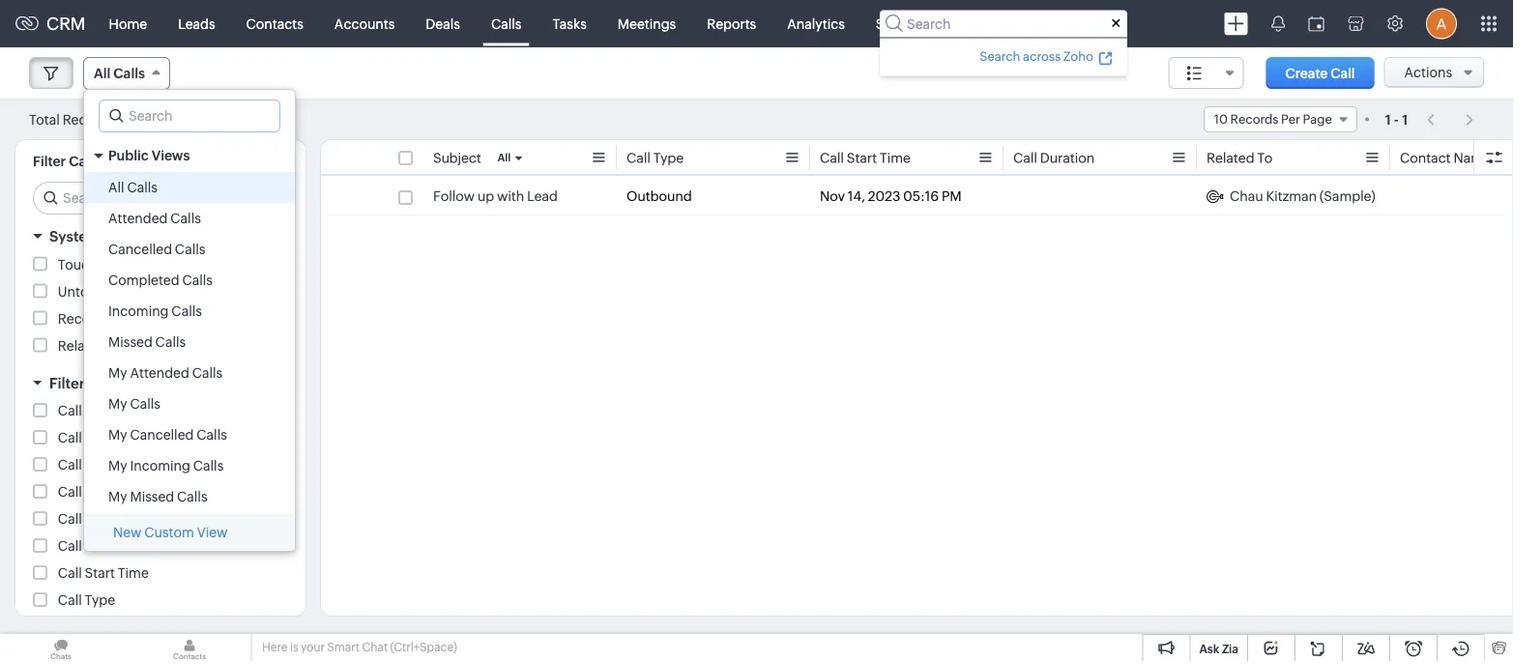 Task type: describe. For each thing, give the bounding box(es) containing it.
1 vertical spatial all
[[498, 152, 511, 164]]

my incoming calls option
[[84, 451, 295, 482]]

05:16
[[903, 189, 939, 204]]

here
[[262, 641, 288, 654]]

completed calls
[[108, 273, 213, 288]]

filter for filter calls by
[[33, 154, 66, 169]]

public views
[[108, 148, 190, 163]]

-
[[1394, 112, 1399, 127]]

my for my missed calls
[[108, 489, 127, 505]]

touched
[[58, 257, 113, 272]]

cancelled calls option
[[84, 234, 295, 265]]

incoming calls
[[108, 304, 202, 319]]

2023
[[868, 189, 901, 204]]

tasks
[[553, 16, 587, 31]]

touched records
[[58, 257, 168, 272]]

system
[[49, 228, 101, 245]]

search across zoho
[[980, 49, 1094, 63]]

total
[[29, 112, 60, 127]]

create menu element
[[1213, 0, 1260, 47]]

Search text field
[[100, 101, 279, 132]]

incoming inside "option"
[[130, 458, 190, 474]]

zoho
[[1063, 49, 1094, 63]]

leads link
[[163, 0, 231, 47]]

filter by fields
[[49, 375, 149, 392]]

my for my attended calls
[[108, 366, 127, 381]]

signals element
[[1260, 0, 1297, 47]]

calls up my attended calls
[[155, 335, 186, 350]]

All Calls field
[[83, 57, 170, 90]]

2 vertical spatial duration
[[85, 457, 139, 473]]

1 vertical spatial duration
[[85, 430, 139, 446]]

search
[[980, 49, 1021, 63]]

10
[[1214, 112, 1228, 127]]

to
[[1257, 150, 1273, 166]]

size image
[[1187, 65, 1203, 82]]

system defined filters
[[49, 228, 204, 245]]

Other Modules field
[[1026, 8, 1068, 39]]

total records 1
[[29, 112, 122, 127]]

accounts link
[[319, 0, 410, 47]]

analytics link
[[772, 0, 860, 47]]

1 for 1 - 1
[[1402, 112, 1408, 127]]

my for my incoming calls
[[108, 458, 127, 474]]

filter by fields button
[[15, 366, 306, 400]]

meetings link
[[602, 0, 692, 47]]

per
[[1281, 112, 1300, 127]]

call agenda
[[58, 403, 134, 419]]

services link
[[860, 0, 945, 47]]

calls down incoming calls option
[[192, 366, 223, 381]]

reports
[[707, 16, 756, 31]]

related to
[[1207, 150, 1273, 166]]

public views button
[[84, 139, 295, 172]]

my missed calls
[[108, 489, 207, 505]]

by
[[103, 154, 119, 169]]

calls inside option
[[175, 242, 205, 257]]

follow up with lead link
[[433, 187, 558, 206]]

projects
[[960, 16, 1011, 31]]

chau kitzman (sample) link
[[1207, 187, 1376, 206]]

chat
[[362, 641, 388, 654]]

0 vertical spatial call type
[[627, 150, 684, 166]]

calls inside field
[[113, 66, 145, 81]]

filter for filter by fields
[[49, 375, 85, 392]]

record action
[[58, 311, 148, 326]]

reports link
[[692, 0, 772, 47]]

contact name
[[1400, 150, 1491, 166]]

with
[[497, 189, 524, 204]]

accounts
[[334, 16, 395, 31]]

deals
[[426, 16, 460, 31]]

0 horizontal spatial call duration
[[58, 430, 139, 446]]

result
[[85, 539, 123, 554]]

views
[[152, 148, 190, 163]]

chau
[[1230, 189, 1263, 204]]

cancelled calls
[[108, 242, 205, 257]]

new custom view link
[[84, 516, 295, 551]]

all calls inside field
[[94, 66, 145, 81]]

ask zia
[[1199, 643, 1239, 656]]

my for my calls
[[108, 396, 127, 412]]

fields
[[109, 375, 149, 392]]

my cancelled calls
[[108, 427, 227, 443]]

view
[[197, 525, 228, 541]]

untouched
[[58, 284, 129, 299]]

by
[[88, 375, 105, 392]]

call duration (in seconds)
[[58, 457, 218, 473]]

calls left by at top
[[69, 154, 100, 169]]

14,
[[848, 189, 865, 204]]

tasks link
[[537, 0, 602, 47]]

0 horizontal spatial start
[[85, 566, 115, 581]]

my for my cancelled calls
[[108, 427, 127, 443]]

calls left tasks link
[[491, 16, 522, 31]]

0 vertical spatial call start time
[[820, 150, 911, 166]]

1 horizontal spatial action
[[163, 338, 205, 353]]

contacts image
[[129, 634, 250, 661]]

calls down completed calls option
[[171, 304, 202, 319]]

call owner
[[58, 484, 127, 500]]

missed inside option
[[130, 489, 174, 505]]

0 horizontal spatial action
[[106, 311, 148, 326]]

meetings
[[618, 16, 676, 31]]

call result
[[58, 539, 123, 554]]

my cancelled calls option
[[84, 420, 295, 451]]

Search text field
[[34, 183, 290, 214]]

attended inside "option"
[[130, 366, 189, 381]]

calls up filters
[[170, 211, 201, 226]]

calls up incoming calls option
[[182, 273, 213, 288]]

name
[[1454, 150, 1491, 166]]

new custom view
[[113, 525, 228, 541]]

1 - 1
[[1385, 112, 1408, 127]]

create call button
[[1266, 57, 1375, 89]]

new
[[113, 525, 142, 541]]

attended calls
[[108, 211, 201, 226]]

crm
[[46, 14, 86, 34]]

home link
[[93, 0, 163, 47]]

0 horizontal spatial time
[[118, 566, 149, 581]]

related records action
[[58, 338, 205, 353]]

(ctrl+space)
[[390, 641, 457, 654]]

follow
[[433, 189, 475, 204]]

records for related
[[109, 338, 160, 353]]

kitzman
[[1266, 189, 1317, 204]]



Task type: vqa. For each thing, say whether or not it's contained in the screenshot.
Timeline LINK
no



Task type: locate. For each thing, give the bounding box(es) containing it.
1 vertical spatial start
[[85, 566, 115, 581]]

1 vertical spatial call duration
[[58, 430, 139, 446]]

action up related records action
[[106, 311, 148, 326]]

all
[[94, 66, 110, 81], [498, 152, 511, 164], [108, 180, 124, 195]]

0 vertical spatial related
[[1207, 150, 1255, 166]]

contact
[[1400, 150, 1451, 166]]

all inside public views region
[[108, 180, 124, 195]]

system defined filters button
[[15, 219, 306, 254]]

incoming inside option
[[108, 304, 169, 319]]

1 inside total records 1
[[117, 113, 122, 127]]

0 horizontal spatial 1
[[117, 113, 122, 127]]

your
[[301, 641, 325, 654]]

0 vertical spatial filter
[[33, 154, 66, 169]]

1 vertical spatial action
[[163, 338, 205, 353]]

all calls
[[94, 66, 145, 81], [108, 180, 158, 195]]

my down agenda
[[108, 427, 127, 443]]

nov
[[820, 189, 845, 204]]

(in
[[142, 457, 158, 473]]

0 horizontal spatial related
[[58, 338, 106, 353]]

create
[[1286, 65, 1328, 81]]

0 vertical spatial cancelled
[[108, 242, 172, 257]]

leads
[[178, 16, 215, 31]]

1 up public
[[117, 113, 122, 127]]

attended calls option
[[84, 203, 295, 234]]

records for total
[[63, 112, 114, 127]]

1 vertical spatial incoming
[[130, 458, 190, 474]]

2 horizontal spatial 1
[[1402, 112, 1408, 127]]

records for untouched
[[131, 284, 183, 299]]

projects link
[[945, 0, 1026, 47]]

1 vertical spatial related
[[58, 338, 106, 353]]

home
[[109, 16, 147, 31]]

0 vertical spatial incoming
[[108, 304, 169, 319]]

1 left -
[[1385, 112, 1391, 127]]

calls down my cancelled calls option
[[193, 458, 224, 474]]

purpose
[[85, 512, 137, 527]]

my attended calls option
[[84, 358, 295, 389]]

0 vertical spatial type
[[653, 150, 684, 166]]

pm
[[942, 189, 962, 204]]

missed
[[108, 335, 153, 350], [130, 489, 174, 505]]

calls down attended calls option
[[175, 242, 205, 257]]

records up completed
[[116, 257, 168, 272]]

attended down missed calls at bottom
[[130, 366, 189, 381]]

time down result
[[118, 566, 149, 581]]

related left to
[[1207, 150, 1255, 166]]

1 vertical spatial cancelled
[[130, 427, 194, 443]]

call type up outbound
[[627, 150, 684, 166]]

10 records per page
[[1214, 112, 1332, 127]]

defined
[[104, 228, 159, 245]]

1 vertical spatial time
[[118, 566, 149, 581]]

attended
[[108, 211, 168, 226], [130, 366, 189, 381]]

0 horizontal spatial type
[[85, 593, 115, 608]]

is
[[290, 641, 298, 654]]

untouched records
[[58, 284, 183, 299]]

1 horizontal spatial related
[[1207, 150, 1255, 166]]

across
[[1023, 49, 1061, 63]]

public
[[108, 148, 149, 163]]

option
[[84, 512, 295, 543]]

cancelled inside option
[[130, 427, 194, 443]]

my incoming calls
[[108, 458, 224, 474]]

search across zoho link
[[977, 46, 1116, 66]]

0 vertical spatial time
[[880, 150, 911, 166]]

1 vertical spatial filter
[[49, 375, 85, 392]]

contacts
[[246, 16, 303, 31]]

records up filter calls by
[[63, 112, 114, 127]]

10 Records Per Page field
[[1204, 106, 1357, 132]]

0 vertical spatial duration
[[1040, 150, 1095, 166]]

4 my from the top
[[108, 458, 127, 474]]

all calls inside public views region
[[108, 180, 158, 195]]

analytics
[[787, 16, 845, 31]]

call
[[1331, 65, 1355, 81], [627, 150, 651, 166], [820, 150, 844, 166], [1013, 150, 1037, 166], [58, 403, 82, 419], [58, 430, 82, 446], [58, 457, 82, 473], [58, 484, 82, 500], [58, 512, 82, 527], [58, 539, 82, 554], [58, 566, 82, 581], [58, 593, 82, 608]]

type up outbound
[[653, 150, 684, 166]]

start down result
[[85, 566, 115, 581]]

start
[[847, 150, 877, 166], [85, 566, 115, 581]]

all inside field
[[94, 66, 110, 81]]

call type up 'chats' image on the left
[[58, 593, 115, 608]]

1 horizontal spatial call start time
[[820, 150, 911, 166]]

1
[[1385, 112, 1391, 127], [1402, 112, 1408, 127], [117, 113, 122, 127]]

1 for total records 1
[[117, 113, 122, 127]]

incoming calls option
[[84, 296, 295, 327]]

filter calls by
[[33, 154, 119, 169]]

5 my from the top
[[108, 489, 127, 505]]

call purpose
[[58, 512, 137, 527]]

chau kitzman (sample)
[[1230, 189, 1376, 204]]

1 vertical spatial all calls
[[108, 180, 158, 195]]

records up fields
[[109, 338, 160, 353]]

calls down fields
[[130, 396, 160, 412]]

records for 10
[[1231, 112, 1279, 127]]

my down fields
[[108, 396, 127, 412]]

my right by
[[108, 366, 127, 381]]

my attended calls
[[108, 366, 223, 381]]

calls down the public views
[[127, 180, 158, 195]]

1 vertical spatial call type
[[58, 593, 115, 608]]

0 vertical spatial all calls
[[94, 66, 145, 81]]

page
[[1303, 112, 1332, 127]]

nov 14, 2023 05:16 pm
[[820, 189, 962, 204]]

records
[[63, 112, 114, 127], [1231, 112, 1279, 127], [116, 257, 168, 272], [131, 284, 183, 299], [109, 338, 160, 353]]

calls down 'my incoming calls' "option"
[[177, 489, 207, 505]]

cancelled
[[108, 242, 172, 257], [130, 427, 194, 443]]

attended up defined
[[108, 211, 168, 226]]

agenda
[[85, 403, 134, 419]]

3 my from the top
[[108, 427, 127, 443]]

1 vertical spatial type
[[85, 593, 115, 608]]

completed calls option
[[84, 265, 295, 296]]

call start time down result
[[58, 566, 149, 581]]

incoming
[[108, 304, 169, 319], [130, 458, 190, 474]]

here is your smart chat (ctrl+space)
[[262, 641, 457, 654]]

all calls down public
[[108, 180, 158, 195]]

calls link
[[476, 0, 537, 47]]

navigation
[[1418, 105, 1484, 133]]

seconds)
[[161, 457, 218, 473]]

0 vertical spatial call duration
[[1013, 150, 1095, 166]]

filter
[[33, 154, 66, 169], [49, 375, 85, 392]]

type down result
[[85, 593, 115, 608]]

2 my from the top
[[108, 396, 127, 412]]

follow up with lead
[[433, 189, 558, 204]]

action
[[106, 311, 148, 326], [163, 338, 205, 353]]

0 vertical spatial all
[[94, 66, 110, 81]]

call duration
[[1013, 150, 1095, 166], [58, 430, 139, 446]]

signals image
[[1272, 15, 1285, 32]]

all up total records 1
[[94, 66, 110, 81]]

my missed calls option
[[84, 482, 295, 512]]

missed down record action
[[108, 335, 153, 350]]

my up 'owner'
[[108, 458, 127, 474]]

start up "14," in the top of the page
[[847, 150, 877, 166]]

actions
[[1404, 65, 1452, 80]]

time up nov 14, 2023 05:16 pm
[[880, 150, 911, 166]]

create menu image
[[1224, 12, 1248, 35]]

None field
[[1169, 57, 1244, 89]]

filter inside dropdown button
[[49, 375, 85, 392]]

0 vertical spatial action
[[106, 311, 148, 326]]

0 horizontal spatial call type
[[58, 593, 115, 608]]

profile element
[[1415, 0, 1469, 47]]

0 vertical spatial start
[[847, 150, 877, 166]]

calendar image
[[1308, 16, 1325, 31]]

services
[[876, 16, 929, 31]]

related for related to
[[1207, 150, 1255, 166]]

1 vertical spatial call start time
[[58, 566, 149, 581]]

Search field
[[880, 10, 1127, 37]]

record
[[58, 311, 103, 326]]

records right 10
[[1231, 112, 1279, 127]]

calls up seconds)
[[197, 427, 227, 443]]

1 horizontal spatial call type
[[627, 150, 684, 166]]

1 horizontal spatial time
[[880, 150, 911, 166]]

filter left by
[[49, 375, 85, 392]]

ask
[[1199, 643, 1220, 656]]

related for related records action
[[58, 338, 106, 353]]

1 horizontal spatial 1
[[1385, 112, 1391, 127]]

my up purpose
[[108, 489, 127, 505]]

attended inside option
[[108, 211, 168, 226]]

1 horizontal spatial type
[[653, 150, 684, 166]]

my calls
[[108, 396, 160, 412]]

chats image
[[0, 634, 122, 661]]

duration
[[1040, 150, 1095, 166], [85, 430, 139, 446], [85, 457, 139, 473]]

profile image
[[1426, 8, 1457, 39]]

cancelled inside option
[[108, 242, 172, 257]]

calls
[[491, 16, 522, 31], [113, 66, 145, 81], [69, 154, 100, 169], [127, 180, 158, 195], [170, 211, 201, 226], [175, 242, 205, 257], [182, 273, 213, 288], [171, 304, 202, 319], [155, 335, 186, 350], [192, 366, 223, 381], [130, 396, 160, 412], [197, 427, 227, 443], [193, 458, 224, 474], [177, 489, 207, 505]]

my
[[108, 366, 127, 381], [108, 396, 127, 412], [108, 427, 127, 443], [108, 458, 127, 474], [108, 489, 127, 505]]

filter down total
[[33, 154, 66, 169]]

action up 'my attended calls' "option"
[[163, 338, 205, 353]]

smart
[[327, 641, 360, 654]]

all calls down home link
[[94, 66, 145, 81]]

1 vertical spatial missed
[[130, 489, 174, 505]]

all up with at the left top
[[498, 152, 511, 164]]

subject
[[433, 150, 481, 166]]

public views region
[[84, 172, 295, 661]]

outbound
[[627, 189, 692, 204]]

missed down (in
[[130, 489, 174, 505]]

records for touched
[[116, 257, 168, 272]]

1 my from the top
[[108, 366, 127, 381]]

records inside field
[[1231, 112, 1279, 127]]

1 right -
[[1402, 112, 1408, 127]]

2 vertical spatial all
[[108, 180, 124, 195]]

all down by at top
[[108, 180, 124, 195]]

related
[[1207, 150, 1255, 166], [58, 338, 106, 353]]

1 horizontal spatial start
[[847, 150, 877, 166]]

1 vertical spatial attended
[[130, 366, 189, 381]]

up
[[478, 189, 494, 204]]

type
[[653, 150, 684, 166], [85, 593, 115, 608]]

missed calls
[[108, 335, 186, 350]]

lead
[[527, 189, 558, 204]]

call type
[[627, 150, 684, 166], [58, 593, 115, 608]]

call start time up "14," in the top of the page
[[820, 150, 911, 166]]

records up incoming calls
[[131, 284, 183, 299]]

0 vertical spatial missed
[[108, 335, 153, 350]]

0 horizontal spatial call start time
[[58, 566, 149, 581]]

related down 'record'
[[58, 338, 106, 353]]

calls down home link
[[113, 66, 145, 81]]

0 vertical spatial attended
[[108, 211, 168, 226]]

1 horizontal spatial call duration
[[1013, 150, 1095, 166]]

call inside button
[[1331, 65, 1355, 81]]

deals link
[[410, 0, 476, 47]]

custom
[[144, 525, 194, 541]]



